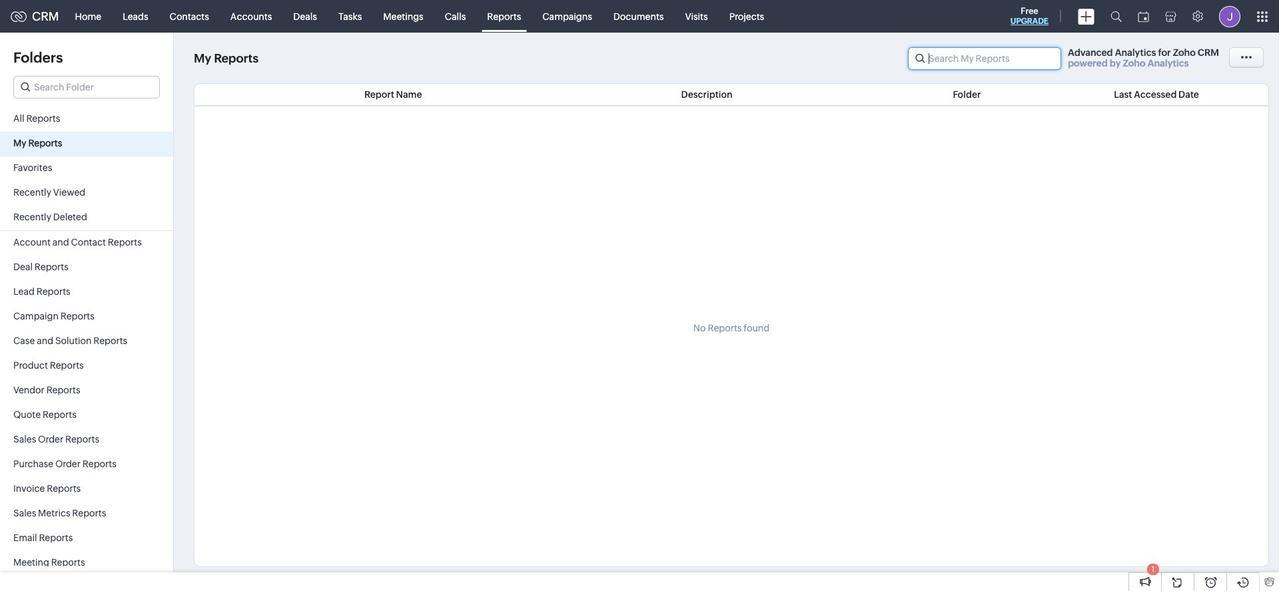 Task type: vqa. For each thing, say whether or not it's contained in the screenshot.
developer hub on the left bottom of the page
no



Task type: locate. For each thing, give the bounding box(es) containing it.
create menu element
[[1070, 0, 1103, 32]]

create menu image
[[1078, 8, 1095, 24]]

logo image
[[11, 11, 27, 22]]

search image
[[1111, 11, 1122, 22]]



Task type: describe. For each thing, give the bounding box(es) containing it.
profile element
[[1211, 0, 1249, 32]]

search element
[[1103, 0, 1130, 33]]

profile image
[[1219, 6, 1241, 27]]

Search Folder text field
[[14, 77, 159, 98]]

Search My Reports text field
[[909, 48, 1061, 69]]

calendar image
[[1138, 11, 1149, 22]]



